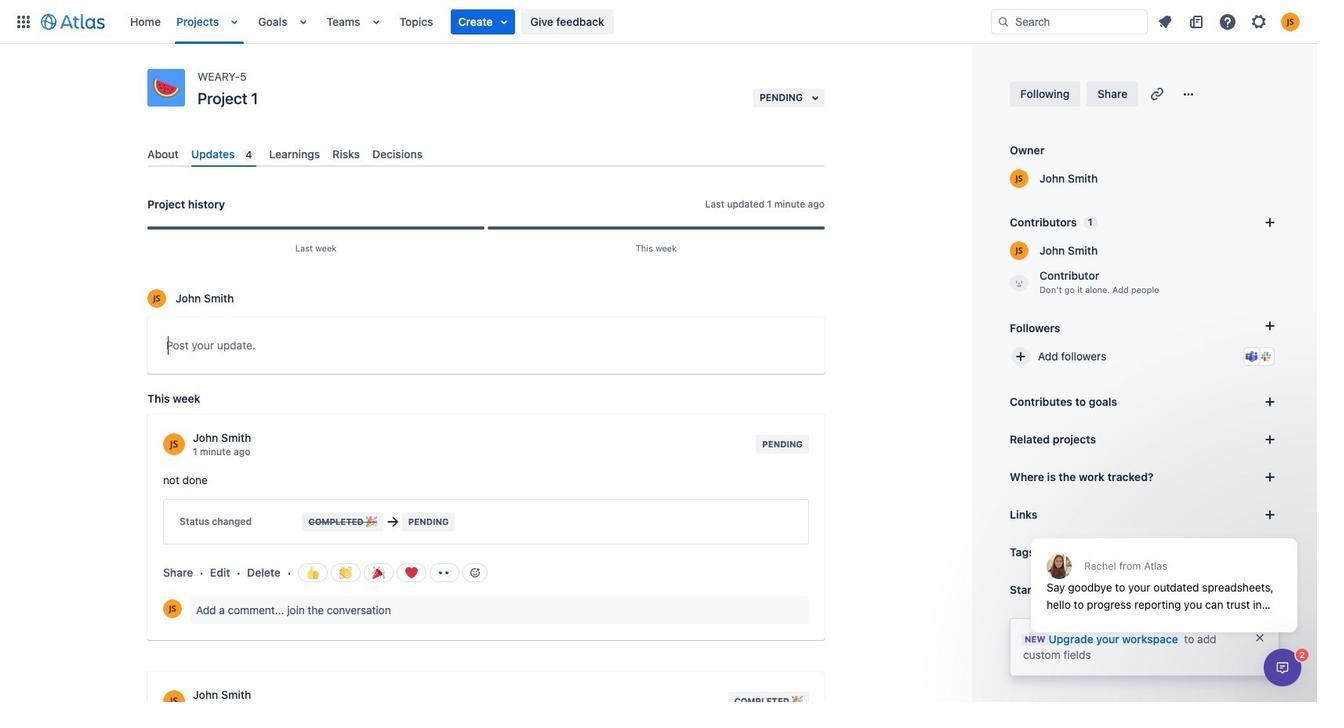 Task type: locate. For each thing, give the bounding box(es) containing it.
search image
[[997, 15, 1010, 28]]

:eyes: image
[[438, 567, 451, 580]]

list
[[122, 0, 991, 44], [1151, 9, 1308, 34]]

:heart: image
[[405, 567, 418, 580], [405, 567, 418, 580]]

list item inside list
[[451, 9, 515, 34]]

add a follower image
[[1261, 317, 1280, 336]]

add follower image
[[1012, 347, 1030, 366]]

account image
[[1281, 12, 1300, 31]]

settings image
[[1250, 12, 1269, 31]]

add related project image
[[1261, 430, 1280, 449]]

:thumbsup: image
[[306, 567, 319, 580]]

help image
[[1219, 12, 1237, 31]]

list item
[[451, 9, 515, 34]]

close banner image
[[1254, 632, 1266, 645]]

None search field
[[991, 9, 1148, 34]]

banner
[[0, 0, 1317, 44]]

changed to image
[[383, 513, 402, 532]]

switch to... image
[[14, 12, 33, 31]]

Search field
[[991, 9, 1148, 34]]

tab list
[[141, 141, 831, 167]]

add work tracking links image
[[1261, 468, 1280, 487]]

0 horizontal spatial list
[[122, 0, 991, 44]]

top element
[[9, 0, 991, 44]]

1 horizontal spatial list
[[1151, 9, 1308, 34]]

dialog
[[1023, 500, 1306, 645], [1264, 649, 1302, 687]]

:tada: image
[[372, 567, 385, 580]]

slack logo showing nan channels are connected to this project image
[[1260, 351, 1273, 363]]



Task type: vqa. For each thing, say whether or not it's contained in the screenshot.
first townsquare image
no



Task type: describe. For each thing, give the bounding box(es) containing it.
add team or contributors image
[[1261, 213, 1280, 232]]

:eyes: image
[[438, 567, 451, 580]]

msteams logo showing  channels are connected to this project image
[[1246, 351, 1259, 363]]

:clap: image
[[339, 567, 352, 580]]

:clap: image
[[339, 567, 352, 580]]

notifications image
[[1156, 12, 1175, 31]]

add reaction image
[[469, 567, 481, 580]]

1 vertical spatial dialog
[[1264, 649, 1302, 687]]

0 vertical spatial dialog
[[1023, 500, 1306, 645]]

:thumbsup: image
[[306, 567, 319, 580]]

Main content area, start typing to enter text. text field
[[166, 337, 806, 361]]

:tada: image
[[372, 567, 385, 580]]

add goals image
[[1261, 393, 1280, 412]]



